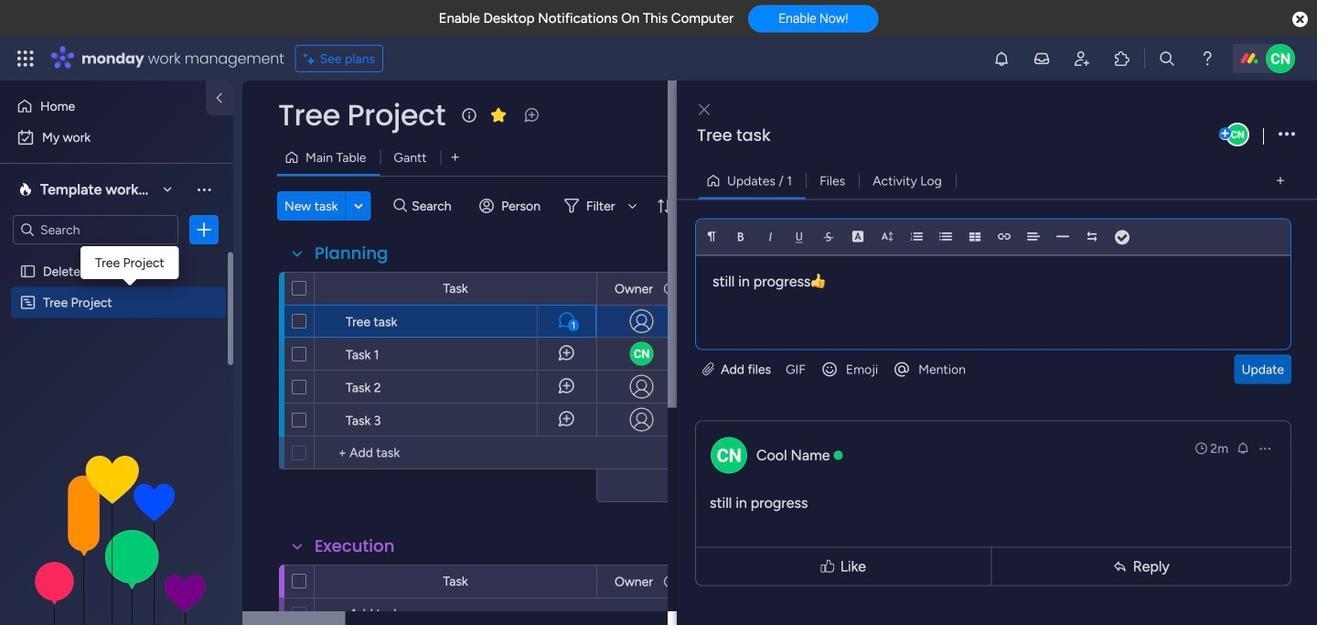 Task type: locate. For each thing, give the bounding box(es) containing it.
dapulse attachment image
[[703, 361, 714, 377]]

1 vertical spatial option
[[11, 123, 222, 152]]

lottie animation element
[[0, 440, 233, 625]]

notifications image
[[993, 49, 1011, 68]]

show board description image
[[459, 106, 481, 124]]

1 column information image from the top
[[663, 281, 677, 296]]

cool name image
[[1267, 44, 1296, 73], [1226, 123, 1250, 146]]

arrow down image
[[622, 195, 644, 217]]

table image
[[969, 230, 982, 243]]

select product image
[[16, 49, 35, 68]]

checklist image
[[1116, 231, 1130, 244]]

update feed image
[[1033, 49, 1052, 68]]

see plans image
[[304, 48, 320, 69]]

&bull; bullets image
[[940, 230, 953, 243]]

2 vertical spatial option
[[0, 255, 233, 259]]

format image
[[706, 230, 718, 243]]

+ Add task text field
[[324, 442, 588, 464]]

0 horizontal spatial cool name image
[[1226, 123, 1250, 146]]

None field
[[274, 96, 450, 135], [693, 124, 1216, 147], [310, 242, 393, 265], [610, 279, 658, 299], [310, 534, 400, 558], [610, 572, 658, 592], [274, 96, 450, 135], [693, 124, 1216, 147], [310, 242, 393, 265], [610, 279, 658, 299], [310, 534, 400, 558], [610, 572, 658, 592]]

0 vertical spatial column information image
[[663, 281, 677, 296]]

line image
[[1057, 230, 1070, 243]]

list box
[[0, 252, 233, 565]]

monday marketplace image
[[1114, 49, 1132, 68]]

column information image
[[663, 281, 677, 296], [663, 574, 677, 589]]

lottie animation image
[[0, 440, 233, 625]]

option
[[11, 92, 195, 121], [11, 123, 222, 152], [0, 255, 233, 259]]

remove from favorites image
[[490, 106, 508, 124]]

search everything image
[[1159, 49, 1177, 68]]

1 horizontal spatial cool name image
[[1267, 44, 1296, 73]]

align image
[[1028, 230, 1041, 243]]

size image
[[881, 230, 894, 243]]

start a board discussion image
[[523, 106, 541, 124]]

1 vertical spatial column information image
[[663, 574, 677, 589]]



Task type: describe. For each thing, give the bounding box(es) containing it.
add view image
[[452, 151, 459, 164]]

text color image
[[852, 230, 865, 243]]

add view image
[[1278, 174, 1285, 187]]

sort board by any column image
[[649, 197, 679, 215]]

1 vertical spatial cool name image
[[1226, 123, 1250, 146]]

change direction image
[[1086, 230, 1099, 243]]

strikethrough image
[[823, 230, 836, 243]]

menu image
[[195, 180, 213, 199]]

v2 search image
[[394, 196, 407, 216]]

Search field
[[407, 193, 462, 219]]

close image
[[699, 103, 710, 116]]

angle down image
[[354, 199, 363, 213]]

dapulse close image
[[1293, 11, 1309, 29]]

public board image
[[19, 263, 37, 280]]

2 column information image from the top
[[663, 574, 677, 589]]

invite members image
[[1074, 49, 1092, 68]]

underline image
[[793, 230, 806, 243]]

Search in workspace field
[[38, 219, 153, 240]]

options image
[[195, 221, 213, 239]]

italic image
[[764, 230, 777, 243]]

bold image
[[735, 230, 748, 243]]

0 vertical spatial option
[[11, 92, 195, 121]]

0 vertical spatial cool name image
[[1267, 44, 1296, 73]]

1. numbers image
[[911, 230, 923, 243]]

workspace selection element
[[13, 157, 157, 222]]

link image
[[998, 230, 1011, 243]]

help image
[[1199, 49, 1217, 68]]



Task type: vqa. For each thing, say whether or not it's contained in the screenshot.
1. Numbers icon on the right of page
yes



